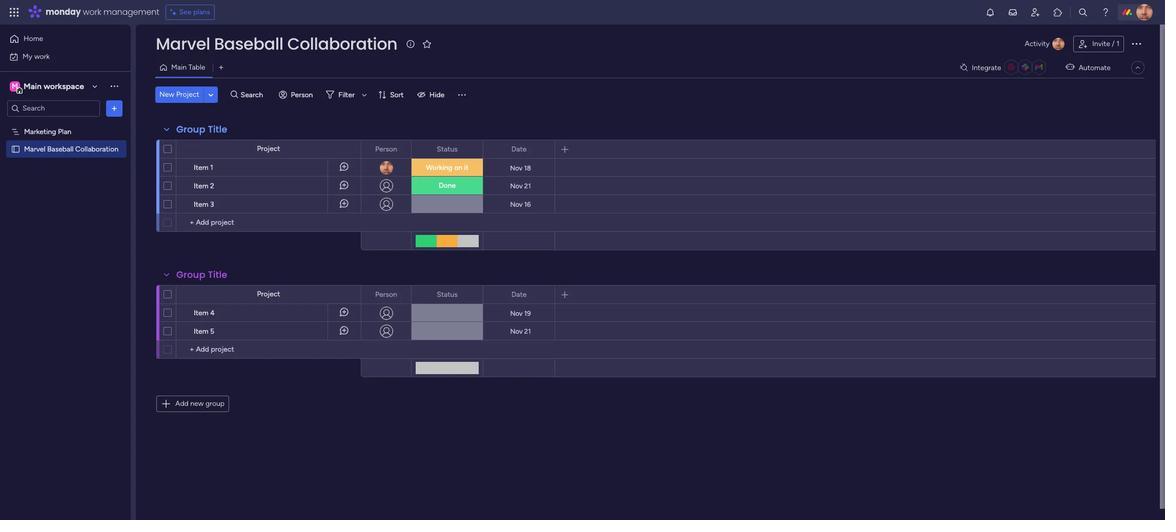 Task type: describe. For each thing, give the bounding box(es) containing it.
3
[[210, 200, 214, 209]]

on
[[454, 164, 462, 172]]

item for item 4
[[194, 309, 208, 318]]

nov for item 5
[[510, 328, 523, 336]]

monday work management
[[46, 6, 159, 18]]

status field for date
[[434, 144, 460, 155]]

item for item 1
[[194, 164, 208, 172]]

main table
[[171, 63, 205, 72]]

filter button
[[322, 87, 371, 103]]

v2 search image
[[231, 89, 238, 101]]

options image
[[109, 103, 119, 114]]

project inside button
[[176, 90, 199, 99]]

table
[[188, 63, 205, 72]]

4 nov from the top
[[510, 310, 523, 318]]

nov for item 3
[[510, 201, 523, 208]]

nov 16
[[510, 201, 531, 208]]

2 date field from the top
[[509, 289, 529, 301]]

marketing
[[24, 127, 56, 136]]

done
[[439, 181, 456, 190]]

status for person
[[437, 145, 458, 154]]

0 horizontal spatial 1
[[210, 164, 213, 172]]

add
[[175, 400, 189, 409]]

marvel baseball collaboration inside list box
[[24, 145, 118, 154]]

2 nov 21 from the top
[[510, 328, 531, 336]]

apps image
[[1053, 7, 1063, 17]]

marketing plan
[[24, 127, 71, 136]]

sort
[[390, 90, 404, 99]]

options image
[[1130, 37, 1143, 50]]

title for person
[[208, 269, 227, 281]]

workspace
[[44, 81, 84, 91]]

automate
[[1079, 63, 1111, 72]]

add new group button
[[156, 396, 229, 413]]

plan
[[58, 127, 71, 136]]

Search in workspace field
[[22, 103, 86, 114]]

group title for person
[[176, 123, 227, 136]]

item 1
[[194, 164, 213, 172]]

add view image
[[219, 64, 223, 72]]

0 vertical spatial marvel
[[156, 32, 210, 55]]

person inside person popup button
[[291, 90, 313, 99]]

person for second person field from the bottom
[[375, 145, 397, 154]]

status field for person
[[434, 289, 460, 301]]

1 date field from the top
[[509, 144, 529, 155]]

main for main workspace
[[24, 81, 42, 91]]

home button
[[6, 31, 110, 47]]

group title for date
[[176, 269, 227, 281]]

1 date from the top
[[511, 145, 527, 154]]

inbox image
[[1008, 7, 1018, 17]]

1 person field from the top
[[373, 144, 400, 155]]

notifications image
[[985, 7, 996, 17]]

activity
[[1025, 39, 1050, 48]]

my
[[23, 52, 32, 61]]

m
[[12, 82, 18, 90]]

add new group
[[175, 400, 225, 409]]

arrow down image
[[358, 89, 371, 101]]

2 person field from the top
[[373, 289, 400, 301]]

autopilot image
[[1066, 61, 1075, 74]]

2 21 from the top
[[524, 328, 531, 336]]

nov 19
[[510, 310, 531, 318]]

public board image
[[11, 144, 21, 154]]



Task type: locate. For each thing, give the bounding box(es) containing it.
group for person
[[176, 123, 205, 136]]

0 vertical spatial + add project text field
[[181, 217, 356, 229]]

main left table
[[171, 63, 187, 72]]

main right the workspace icon on the left of page
[[24, 81, 42, 91]]

1 vertical spatial group
[[176, 269, 205, 281]]

work right my
[[34, 52, 50, 61]]

0 horizontal spatial marvel
[[24, 145, 45, 154]]

help image
[[1101, 7, 1111, 17]]

2
[[210, 182, 214, 191]]

work inside button
[[34, 52, 50, 61]]

list box containing marketing plan
[[0, 121, 131, 296]]

new project
[[159, 90, 199, 99]]

item 4
[[194, 309, 215, 318]]

item 2
[[194, 182, 214, 191]]

collapse board header image
[[1134, 64, 1142, 72]]

1 vertical spatial + add project text field
[[181, 344, 356, 356]]

workspace image
[[10, 81, 20, 92]]

0 vertical spatial status field
[[434, 144, 460, 155]]

0 vertical spatial date field
[[509, 144, 529, 155]]

invite / 1
[[1092, 39, 1120, 48]]

date field up nov 19
[[509, 289, 529, 301]]

main table button
[[155, 59, 213, 76]]

marvel up the main table button
[[156, 32, 210, 55]]

2 status field from the top
[[434, 289, 460, 301]]

person for 2nd person field
[[375, 290, 397, 299]]

baseball
[[214, 32, 283, 55], [47, 145, 73, 154]]

4 item from the top
[[194, 309, 208, 318]]

1 horizontal spatial collaboration
[[287, 32, 397, 55]]

0 vertical spatial project
[[176, 90, 199, 99]]

1
[[1117, 39, 1120, 48], [210, 164, 213, 172]]

plans
[[193, 8, 210, 16]]

baseball down plan
[[47, 145, 73, 154]]

group up item 4
[[176, 269, 205, 281]]

work
[[83, 6, 101, 18], [34, 52, 50, 61]]

date
[[511, 145, 527, 154], [511, 290, 527, 299]]

option
[[0, 123, 131, 125]]

1 group title from the top
[[176, 123, 227, 136]]

1 vertical spatial nov 21
[[510, 328, 531, 336]]

0 horizontal spatial work
[[34, 52, 50, 61]]

0 vertical spatial title
[[208, 123, 227, 136]]

1 up 2
[[210, 164, 213, 172]]

2 title from the top
[[208, 269, 227, 281]]

nov left the 16
[[510, 201, 523, 208]]

0 vertical spatial date
[[511, 145, 527, 154]]

title down angle down icon
[[208, 123, 227, 136]]

item left 5
[[194, 328, 208, 336]]

1 vertical spatial group title field
[[174, 269, 230, 282]]

1 vertical spatial group title
[[176, 269, 227, 281]]

0 vertical spatial group
[[176, 123, 205, 136]]

new
[[159, 90, 174, 99]]

date up nov 19
[[511, 290, 527, 299]]

1 horizontal spatial main
[[171, 63, 187, 72]]

1 vertical spatial 21
[[524, 328, 531, 336]]

workspace options image
[[109, 81, 119, 91]]

1 vertical spatial status field
[[434, 289, 460, 301]]

group
[[206, 400, 225, 409]]

item for item 2
[[194, 182, 208, 191]]

Marvel Baseball Collaboration field
[[153, 32, 400, 55]]

1 status field from the top
[[434, 144, 460, 155]]

item left 2
[[194, 182, 208, 191]]

invite members image
[[1030, 7, 1041, 17]]

item up item 2
[[194, 164, 208, 172]]

filter
[[339, 90, 355, 99]]

2 date from the top
[[511, 290, 527, 299]]

0 vertical spatial 21
[[524, 182, 531, 190]]

nov 21 down nov 18
[[510, 182, 531, 190]]

1 group title field from the top
[[174, 123, 230, 136]]

0 vertical spatial nov 21
[[510, 182, 531, 190]]

collaboration down options image
[[75, 145, 118, 154]]

add to favorites image
[[422, 39, 432, 49]]

angle down image
[[208, 91, 213, 99]]

1 vertical spatial main
[[24, 81, 42, 91]]

marvel baseball collaboration
[[156, 32, 397, 55], [24, 145, 118, 154]]

1 vertical spatial marvel baseball collaboration
[[24, 145, 118, 154]]

1 status from the top
[[437, 145, 458, 154]]

1 + add project text field from the top
[[181, 217, 356, 229]]

title
[[208, 123, 227, 136], [208, 269, 227, 281]]

baseball up add view image
[[214, 32, 283, 55]]

16
[[524, 201, 531, 208]]

dapulse integrations image
[[960, 64, 968, 72]]

nov down nov 18
[[510, 182, 523, 190]]

item for item 5
[[194, 328, 208, 336]]

5
[[210, 328, 214, 336]]

nov 21 down nov 19
[[510, 328, 531, 336]]

5 nov from the top
[[510, 328, 523, 336]]

new project button
[[155, 87, 203, 103]]

item left the "4"
[[194, 309, 208, 318]]

work right monday
[[83, 6, 101, 18]]

21 down 18
[[524, 182, 531, 190]]

status
[[437, 145, 458, 154], [437, 290, 458, 299]]

nov left 19
[[510, 310, 523, 318]]

1 inside button
[[1117, 39, 1120, 48]]

see
[[179, 8, 192, 16]]

status for date
[[437, 290, 458, 299]]

person
[[291, 90, 313, 99], [375, 145, 397, 154], [375, 290, 397, 299]]

collaboration up 'filter' popup button
[[287, 32, 397, 55]]

integrate
[[972, 63, 1001, 72]]

group title
[[176, 123, 227, 136], [176, 269, 227, 281]]

2 vertical spatial person
[[375, 290, 397, 299]]

1 vertical spatial person field
[[373, 289, 400, 301]]

group
[[176, 123, 205, 136], [176, 269, 205, 281]]

see plans button
[[165, 5, 215, 20]]

2 group title from the top
[[176, 269, 227, 281]]

project for person
[[257, 145, 280, 153]]

project for date
[[257, 290, 280, 299]]

main workspace
[[24, 81, 84, 91]]

title up the "4"
[[208, 269, 227, 281]]

2 group title field from the top
[[174, 269, 230, 282]]

main inside button
[[171, 63, 187, 72]]

0 vertical spatial marvel baseball collaboration
[[156, 32, 397, 55]]

search everything image
[[1078, 7, 1088, 17]]

item 5
[[194, 328, 214, 336]]

1 vertical spatial status
[[437, 290, 458, 299]]

1 horizontal spatial baseball
[[214, 32, 283, 55]]

workspace selection element
[[10, 80, 86, 94]]

+ Add project text field
[[181, 217, 356, 229], [181, 344, 356, 356]]

1 nov from the top
[[510, 164, 523, 172]]

invite
[[1092, 39, 1110, 48]]

1 vertical spatial date field
[[509, 289, 529, 301]]

my work
[[23, 52, 50, 61]]

management
[[103, 6, 159, 18]]

work for monday
[[83, 6, 101, 18]]

Date field
[[509, 144, 529, 155], [509, 289, 529, 301]]

3 nov from the top
[[510, 201, 523, 208]]

1 item from the top
[[194, 164, 208, 172]]

2 status from the top
[[437, 290, 458, 299]]

item 3
[[194, 200, 214, 209]]

item
[[194, 164, 208, 172], [194, 182, 208, 191], [194, 200, 208, 209], [194, 309, 208, 318], [194, 328, 208, 336]]

2 + add project text field from the top
[[181, 344, 356, 356]]

19
[[524, 310, 531, 318]]

0 vertical spatial 1
[[1117, 39, 1120, 48]]

0 vertical spatial main
[[171, 63, 187, 72]]

0 horizontal spatial baseball
[[47, 145, 73, 154]]

group for date
[[176, 269, 205, 281]]

Person field
[[373, 144, 400, 155], [373, 289, 400, 301]]

select product image
[[9, 7, 19, 17]]

group title field down angle down icon
[[174, 123, 230, 136]]

group title up item 4
[[176, 269, 227, 281]]

show board description image
[[405, 39, 417, 49]]

0 vertical spatial work
[[83, 6, 101, 18]]

new
[[190, 400, 204, 409]]

Status field
[[434, 144, 460, 155], [434, 289, 460, 301]]

group title field up item 4
[[174, 269, 230, 282]]

1 horizontal spatial marvel
[[156, 32, 210, 55]]

Group Title field
[[174, 123, 230, 136], [174, 269, 230, 282]]

list box
[[0, 121, 131, 296]]

group down new project button
[[176, 123, 205, 136]]

work for my
[[34, 52, 50, 61]]

1 right '/'
[[1117, 39, 1120, 48]]

2 group from the top
[[176, 269, 205, 281]]

main for main table
[[171, 63, 187, 72]]

2 nov from the top
[[510, 182, 523, 190]]

0 vertical spatial person field
[[373, 144, 400, 155]]

1 vertical spatial date
[[511, 290, 527, 299]]

2 item from the top
[[194, 182, 208, 191]]

title for date
[[208, 123, 227, 136]]

0 vertical spatial baseball
[[214, 32, 283, 55]]

activity button
[[1021, 36, 1069, 52]]

1 vertical spatial marvel
[[24, 145, 45, 154]]

1 horizontal spatial 1
[[1117, 39, 1120, 48]]

home
[[24, 34, 43, 43]]

monday
[[46, 6, 81, 18]]

0 horizontal spatial marvel baseball collaboration
[[24, 145, 118, 154]]

1 vertical spatial person
[[375, 145, 397, 154]]

date field up nov 18
[[509, 144, 529, 155]]

nov left 18
[[510, 164, 523, 172]]

my work button
[[6, 48, 110, 65]]

18
[[524, 164, 531, 172]]

hide
[[429, 90, 445, 99]]

collaboration inside list box
[[75, 145, 118, 154]]

nov
[[510, 164, 523, 172], [510, 182, 523, 190], [510, 201, 523, 208], [510, 310, 523, 318], [510, 328, 523, 336]]

0 vertical spatial collaboration
[[287, 32, 397, 55]]

nov down nov 19
[[510, 328, 523, 336]]

4
[[210, 309, 215, 318]]

3 item from the top
[[194, 200, 208, 209]]

1 group from the top
[[176, 123, 205, 136]]

nov for item 1
[[510, 164, 523, 172]]

marvel
[[156, 32, 210, 55], [24, 145, 45, 154]]

marvel down the marketing
[[24, 145, 45, 154]]

menu image
[[457, 90, 467, 100]]

1 horizontal spatial work
[[83, 6, 101, 18]]

0 horizontal spatial collaboration
[[75, 145, 118, 154]]

5 item from the top
[[194, 328, 208, 336]]

1 21 from the top
[[524, 182, 531, 190]]

working on it
[[426, 164, 469, 172]]

group title field for person
[[174, 269, 230, 282]]

nov 21
[[510, 182, 531, 190], [510, 328, 531, 336]]

1 vertical spatial 1
[[210, 164, 213, 172]]

0 horizontal spatial main
[[24, 81, 42, 91]]

date up nov 18
[[511, 145, 527, 154]]

hide button
[[413, 87, 451, 103]]

group title down angle down icon
[[176, 123, 227, 136]]

sort button
[[374, 87, 410, 103]]

collaboration
[[287, 32, 397, 55], [75, 145, 118, 154]]

1 vertical spatial collaboration
[[75, 145, 118, 154]]

0 vertical spatial group title field
[[174, 123, 230, 136]]

main
[[171, 63, 187, 72], [24, 81, 42, 91]]

Search field
[[238, 88, 269, 102]]

nov 18
[[510, 164, 531, 172]]

21
[[524, 182, 531, 190], [524, 328, 531, 336]]

item left '3'
[[194, 200, 208, 209]]

invite / 1 button
[[1073, 36, 1124, 52]]

project
[[176, 90, 199, 99], [257, 145, 280, 153], [257, 290, 280, 299]]

working
[[426, 164, 453, 172]]

/
[[1112, 39, 1115, 48]]

0 vertical spatial status
[[437, 145, 458, 154]]

person button
[[275, 87, 319, 103]]

1 vertical spatial title
[[208, 269, 227, 281]]

21 down 19
[[524, 328, 531, 336]]

0 vertical spatial person
[[291, 90, 313, 99]]

group title field for date
[[174, 123, 230, 136]]

0 vertical spatial group title
[[176, 123, 227, 136]]

item for item 3
[[194, 200, 208, 209]]

james peterson image
[[1137, 4, 1153, 21]]

2 vertical spatial project
[[257, 290, 280, 299]]

1 horizontal spatial marvel baseball collaboration
[[156, 32, 397, 55]]

marvel inside list box
[[24, 145, 45, 154]]

see plans
[[179, 8, 210, 16]]

1 nov 21 from the top
[[510, 182, 531, 190]]

1 vertical spatial baseball
[[47, 145, 73, 154]]

main inside workspace selection element
[[24, 81, 42, 91]]

it
[[464, 164, 469, 172]]

1 vertical spatial project
[[257, 145, 280, 153]]

1 title from the top
[[208, 123, 227, 136]]

1 vertical spatial work
[[34, 52, 50, 61]]



Task type: vqa. For each thing, say whether or not it's contained in the screenshot.
the Automate button at the right top
no



